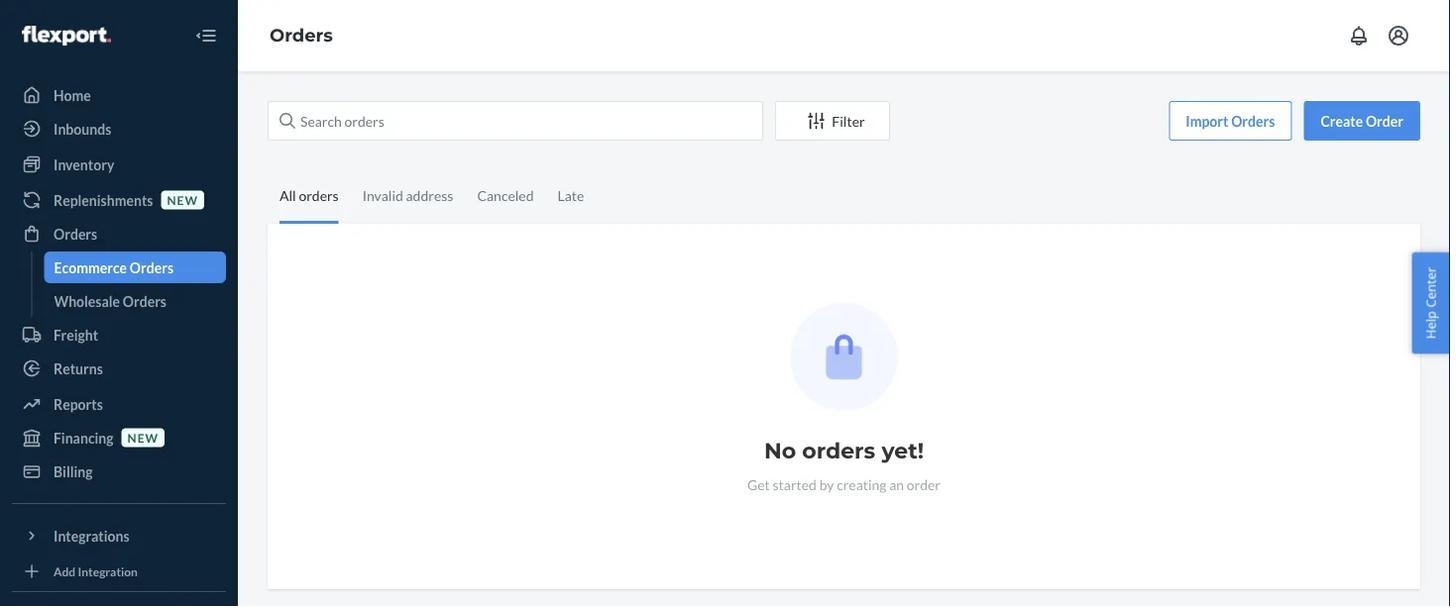 Task type: locate. For each thing, give the bounding box(es) containing it.
orders inside wholesale orders link
[[123, 293, 167, 310]]

orders
[[299, 187, 339, 204], [803, 438, 876, 465]]

1 horizontal spatial orders link
[[270, 24, 333, 46]]

close navigation image
[[194, 24, 218, 48]]

new
[[167, 193, 198, 207], [128, 431, 159, 445]]

0 horizontal spatial new
[[128, 431, 159, 445]]

orders inside import orders button
[[1232, 113, 1276, 129]]

orders up ecommerce
[[54, 226, 97, 242]]

started
[[773, 477, 817, 493]]

orders right all
[[299, 187, 339, 204]]

orders up get started by creating an order
[[803, 438, 876, 465]]

add integration
[[54, 565, 138, 579]]

orders up wholesale orders link
[[130, 259, 174, 276]]

replenishments
[[54, 192, 153, 209]]

orders up search image
[[270, 24, 333, 46]]

invalid address
[[363, 187, 454, 204]]

late
[[558, 187, 584, 204]]

add integration link
[[12, 560, 226, 584]]

0 horizontal spatial orders
[[299, 187, 339, 204]]

canceled
[[477, 187, 534, 204]]

ecommerce orders
[[54, 259, 174, 276]]

orders for ecommerce orders
[[130, 259, 174, 276]]

creating
[[837, 477, 887, 493]]

order
[[1366, 113, 1404, 129]]

1 horizontal spatial new
[[167, 193, 198, 207]]

wholesale
[[54, 293, 120, 310]]

1 vertical spatial orders
[[803, 438, 876, 465]]

orders link up ecommerce orders in the left top of the page
[[12, 218, 226, 250]]

inbounds
[[54, 120, 111, 137]]

orders right import
[[1232, 113, 1276, 129]]

orders down ecommerce orders link
[[123, 293, 167, 310]]

orders inside ecommerce orders link
[[130, 259, 174, 276]]

help center
[[1423, 267, 1440, 340]]

billing
[[54, 464, 93, 480]]

get started by creating an order
[[748, 477, 941, 493]]

returns link
[[12, 353, 226, 385]]

home
[[54, 87, 91, 104]]

new down 'reports' link
[[128, 431, 159, 445]]

0 horizontal spatial orders link
[[12, 218, 226, 250]]

0 vertical spatial new
[[167, 193, 198, 207]]

all
[[280, 187, 296, 204]]

1 horizontal spatial orders
[[803, 438, 876, 465]]

orders
[[270, 24, 333, 46], [1232, 113, 1276, 129], [54, 226, 97, 242], [130, 259, 174, 276], [123, 293, 167, 310]]

orders link
[[270, 24, 333, 46], [12, 218, 226, 250]]

ecommerce
[[54, 259, 127, 276]]

get
[[748, 477, 770, 493]]

integrations button
[[12, 521, 226, 552]]

new down inventory link
[[167, 193, 198, 207]]

yet!
[[882, 438, 924, 465]]

0 vertical spatial orders
[[299, 187, 339, 204]]

0 vertical spatial orders link
[[270, 24, 333, 46]]

returns
[[54, 360, 103, 377]]

1 vertical spatial new
[[128, 431, 159, 445]]

orders for import orders
[[1232, 113, 1276, 129]]

orders link up search image
[[270, 24, 333, 46]]



Task type: vqa. For each thing, say whether or not it's contained in the screenshot.
'Help Center' inside the help center button
no



Task type: describe. For each thing, give the bounding box(es) containing it.
import orders
[[1186, 113, 1276, 129]]

inventory link
[[12, 149, 226, 180]]

freight
[[54, 327, 98, 344]]

Search orders text field
[[268, 101, 764, 141]]

integration
[[78, 565, 138, 579]]

orders for wholesale orders
[[123, 293, 167, 310]]

integrations
[[54, 528, 130, 545]]

address
[[406, 187, 454, 204]]

no orders yet!
[[764, 438, 924, 465]]

filter
[[832, 113, 865, 129]]

new for replenishments
[[167, 193, 198, 207]]

empty list image
[[790, 303, 898, 412]]

reports
[[54, 396, 103, 413]]

help center button
[[1413, 253, 1451, 354]]

add
[[54, 565, 76, 579]]

orders inside orders link
[[54, 226, 97, 242]]

create
[[1321, 113, 1364, 129]]

open account menu image
[[1387, 24, 1411, 48]]

import orders button
[[1170, 101, 1293, 141]]

home link
[[12, 79, 226, 111]]

billing link
[[12, 456, 226, 488]]

center
[[1423, 267, 1440, 308]]

import
[[1186, 113, 1229, 129]]

financing
[[54, 430, 114, 447]]

by
[[820, 477, 834, 493]]

search image
[[280, 113, 296, 129]]

order
[[907, 477, 941, 493]]

an
[[890, 477, 905, 493]]

open notifications image
[[1348, 24, 1372, 48]]

inbounds link
[[12, 113, 226, 145]]

create order
[[1321, 113, 1404, 129]]

inventory
[[54, 156, 114, 173]]

new for financing
[[128, 431, 159, 445]]

wholesale orders link
[[44, 286, 226, 317]]

help
[[1423, 311, 1440, 340]]

ecommerce orders link
[[44, 252, 226, 284]]

freight link
[[12, 319, 226, 351]]

orders for all
[[299, 187, 339, 204]]

all orders
[[280, 187, 339, 204]]

invalid
[[363, 187, 403, 204]]

no
[[764, 438, 796, 465]]

flexport logo image
[[22, 26, 111, 46]]

wholesale orders
[[54, 293, 167, 310]]

orders for no
[[803, 438, 876, 465]]

create order link
[[1304, 101, 1421, 141]]

1 vertical spatial orders link
[[12, 218, 226, 250]]

reports link
[[12, 389, 226, 420]]

filter button
[[776, 101, 891, 141]]



